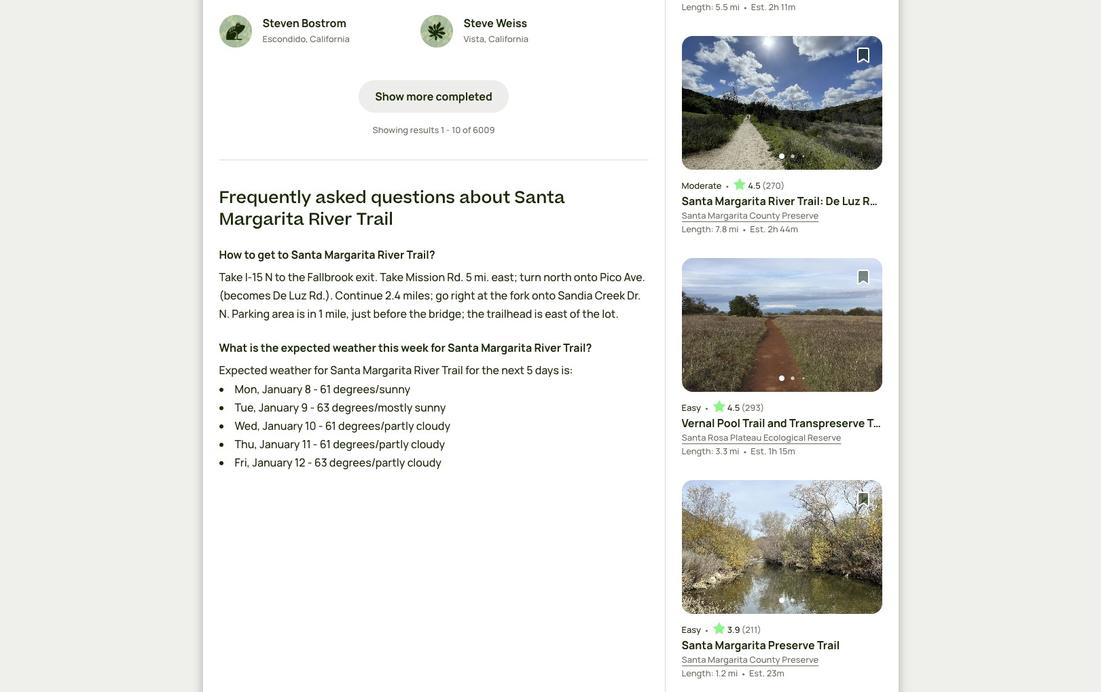 Task type: describe. For each thing, give the bounding box(es) containing it.
turn
[[520, 270, 542, 285]]

( for trail
[[742, 402, 745, 414]]

add to list image
[[855, 47, 872, 63]]

north
[[899, 194, 929, 209]]

0 horizontal spatial for
[[314, 363, 328, 378]]

vernal
[[682, 416, 715, 431]]

211
[[746, 624, 758, 636]]

luz inside santa margarita river trail: de luz roa to north stage coach lane santa margarita county preserve length: 7.8 mi • est. 2h 44m
[[842, 194, 861, 209]]

santa margarita county preserve link for river
[[682, 210, 819, 223]]

mon,
[[235, 382, 260, 397]]

results
[[410, 124, 439, 136]]

1 vertical spatial preserve
[[768, 638, 815, 653]]

creek
[[595, 288, 625, 303]]

just
[[352, 307, 371, 322]]

7.8
[[716, 223, 727, 235]]

bridge;
[[429, 307, 465, 322]]

fallbrook
[[308, 270, 354, 285]]

1 vertical spatial 63
[[314, 456, 327, 470]]

continue
[[335, 288, 383, 303]]

area
[[272, 307, 295, 322]]

sandia
[[558, 288, 593, 303]]

escondido,
[[263, 33, 308, 45]]

navigate next image for santa margarita preserve trail
[[854, 541, 867, 554]]

more
[[407, 89, 434, 104]]

1h
[[769, 445, 778, 457]]

length: inside 'length: 5.5 mi • est. 2h 11m'
[[682, 1, 714, 13]]

270
[[766, 180, 781, 192]]

mi.
[[474, 270, 489, 285]]

12
[[295, 456, 306, 470]]

i-
[[245, 270, 252, 285]]

get
[[258, 247, 276, 262]]

2 vertical spatial degrees/partly
[[329, 456, 405, 470]]

this
[[379, 341, 399, 356]]

parking
[[232, 307, 270, 322]]

4.5 ( 270 )
[[748, 180, 785, 192]]

navigate previous image for santa margarita river trail: de luz roa to north stage coach lane
[[697, 96, 710, 110]]

trail:
[[798, 194, 824, 209]]

fri,
[[235, 456, 250, 470]]

11m
[[781, 1, 796, 13]]

degrees/sunny
[[333, 382, 411, 397]]

navigate previous image
[[697, 318, 710, 332]]

steven bostrom escondido, california
[[263, 16, 350, 45]]

1 inside take i-15 n to the fallbrook exit. take mission rd. 5 mi. east; turn north onto pico ave. (becomes de luz rd.). continue 2.4 miles; go right at the fork onto sandia creek dr. n. parking area is in 1 mile, just before the bridge; the trailhead is east of the lot.
[[319, 307, 323, 322]]

california for bostrom
[[310, 33, 350, 45]]

navigate next image for vernal pool trail and transpreserve trail loop
[[854, 318, 867, 332]]

0 vertical spatial 61
[[320, 382, 331, 397]]

and
[[768, 416, 787, 431]]

january left '9' on the left bottom
[[259, 400, 299, 415]]

river inside the expected weather for santa margarita river trail for the next 5 days is: mon, january 8 - 61 degrees/sunny tue, january 9 - 63 degrees/mostly sunny wed, january 10 - 61 degrees/partly cloudy thu, january 11 - 61 degrees/partly cloudy fri, january 12 - 63 degrees/partly cloudy
[[414, 363, 440, 378]]

steven
[[263, 16, 300, 31]]

moderate •
[[682, 180, 731, 192]]

2 vertical spatial cloudy
[[407, 456, 442, 470]]

how
[[219, 247, 242, 262]]

santa margarita county preserve link for preserve
[[682, 654, 819, 667]]

show more completed
[[375, 89, 493, 104]]

mission
[[406, 270, 445, 285]]

navigate previous image for santa margarita preserve trail
[[697, 541, 710, 554]]

roa
[[863, 194, 883, 209]]

3.9 ( 211 )
[[728, 624, 762, 636]]

take i-15 n to the fallbrook exit. take mission rd. 5 mi. east; turn north onto pico ave. (becomes de luz rd.). continue 2.4 miles; go right at the fork onto sandia creek dr. n. parking area is in 1 mile, just before the bridge; the trailhead is east of the lot.
[[219, 270, 648, 322]]

• inside moderate •
[[725, 180, 731, 192]]

• inside 'length: 5.5 mi • est. 2h 11m'
[[743, 1, 749, 13]]

miles;
[[403, 288, 434, 303]]

15m
[[779, 445, 796, 457]]

frequently asked questions about santa margarita river trail
[[219, 186, 565, 231]]

california for weiss
[[489, 33, 529, 45]]

• left the 3.9
[[704, 625, 710, 637]]

lot.
[[602, 307, 619, 322]]

next
[[502, 363, 525, 378]]

5 inside the expected weather for santa margarita river trail for the next 5 days is: mon, january 8 - 61 degrees/sunny tue, january 9 - 63 degrees/mostly sunny wed, january 10 - 61 degrees/partly cloudy thu, january 11 - 61 degrees/partly cloudy fri, january 12 - 63 degrees/partly cloudy
[[527, 363, 533, 378]]

january down '9' on the left bottom
[[263, 419, 303, 434]]

navigate next image
[[854, 96, 867, 110]]

2h inside 'length: 5.5 mi • est. 2h 11m'
[[769, 1, 779, 13]]

margarita up 7.8 at the right top of the page
[[708, 210, 748, 222]]

0 vertical spatial 1
[[441, 124, 445, 136]]

1.2
[[716, 667, 727, 680]]

north
[[544, 270, 572, 285]]

right
[[451, 288, 475, 303]]

steve weiss image
[[420, 15, 453, 48]]

for for weather
[[431, 341, 446, 356]]

1 vertical spatial 61
[[325, 419, 336, 434]]

what
[[219, 341, 248, 356]]

the right the at
[[490, 288, 508, 303]]

stage
[[931, 194, 963, 209]]

2 horizontal spatial is
[[534, 307, 543, 322]]

weiss
[[496, 16, 528, 31]]

1 vertical spatial degrees/partly
[[333, 437, 409, 452]]

2h inside santa margarita river trail: de luz roa to north stage coach lane santa margarita county preserve length: 7.8 mi • est. 2h 44m
[[768, 223, 778, 235]]

river up exit.
[[378, 247, 405, 262]]

trail inside the expected weather for santa margarita river trail for the next 5 days is: mon, january 8 - 61 degrees/sunny tue, january 9 - 63 degrees/mostly sunny wed, january 10 - 61 degrees/partly cloudy thu, january 11 - 61 degrees/partly cloudy fri, january 12 - 63 degrees/partly cloudy
[[442, 363, 463, 378]]

frequently
[[219, 186, 311, 210]]

january left 8
[[262, 382, 303, 397]]

4.5 for pool
[[728, 402, 740, 414]]

expected
[[219, 363, 267, 378]]

questions
[[371, 186, 455, 210]]

weather inside the expected weather for santa margarita river trail for the next 5 days is: mon, january 8 - 61 degrees/sunny tue, january 9 - 63 degrees/mostly sunny wed, january 10 - 61 degrees/partly cloudy thu, january 11 - 61 degrees/partly cloudy fri, january 12 - 63 degrees/partly cloudy
[[270, 363, 312, 378]]

plateau
[[731, 432, 762, 444]]

of inside take i-15 n to the fallbrook exit. take mission rd. 5 mi. east; turn north onto pico ave. (becomes de luz rd.). continue 2.4 miles; go right at the fork onto sandia creek dr. n. parking area is in 1 mile, just before the bridge; the trailhead is east of the lot.
[[570, 307, 580, 322]]

2 vertical spatial 61
[[320, 437, 331, 452]]

for for margarita
[[465, 363, 480, 378]]

margarita inside the expected weather for santa margarita river trail for the next 5 days is: mon, january 8 - 61 degrees/sunny tue, january 9 - 63 degrees/mostly sunny wed, january 10 - 61 degrees/partly cloudy thu, january 11 - 61 degrees/partly cloudy fri, january 12 - 63 degrees/partly cloudy
[[363, 363, 412, 378]]

is:
[[561, 363, 573, 378]]

the down miles;
[[409, 307, 427, 322]]

reserve
[[808, 432, 842, 444]]

length: inside santa margarita preserve trail santa margarita county preserve length: 1.2 mi • est. 23m
[[682, 667, 714, 680]]

) for river
[[781, 180, 785, 192]]

easy for vernal pool trail and transpreserve trail loop
[[682, 402, 701, 414]]

44m
[[780, 223, 798, 235]]

11
[[302, 437, 311, 452]]

county inside santa margarita river trail: de luz roa to north stage coach lane santa margarita county preserve length: 7.8 mi • est. 2h 44m
[[750, 210, 781, 222]]

trail inside "frequently asked questions about santa margarita river trail"
[[356, 208, 393, 231]]

cookie consent banner dialog
[[16, 628, 1085, 676]]

est. inside santa margarita river trail: de luz roa to north stage coach lane santa margarita county preserve length: 7.8 mi • est. 2h 44m
[[750, 223, 766, 235]]

est. inside vernal pool trail and transpreserve trail loop santa rosa plateau ecological reserve length: 3.3 mi • est. 1h 15m
[[751, 445, 767, 457]]

river inside santa margarita river trail: de luz roa to north stage coach lane santa margarita county preserve length: 7.8 mi • est. 2h 44m
[[768, 194, 795, 209]]

steve weiss vista, california
[[464, 16, 529, 45]]

0 vertical spatial cloudy
[[416, 419, 451, 434]]

thu,
[[235, 437, 257, 452]]

asked
[[316, 186, 367, 210]]

1 take from the left
[[219, 270, 243, 285]]

sunny
[[415, 400, 446, 415]]

santa margarita preserve trail santa margarita county preserve length: 1.2 mi • est. 23m
[[682, 638, 840, 680]]

showing results 1 - 10 of 6009
[[373, 124, 495, 136]]

rosa
[[708, 432, 729, 444]]

0 vertical spatial 10
[[452, 124, 461, 136]]

the left lot.
[[583, 307, 600, 322]]

ave.
[[624, 270, 645, 285]]

de inside santa margarita river trail: de luz roa to north stage coach lane santa margarita county preserve length: 7.8 mi • est. 2h 44m
[[826, 194, 840, 209]]

8
[[305, 382, 311, 397]]

fork
[[510, 288, 530, 303]]

2 vertical spatial preserve
[[782, 654, 819, 666]]

coach
[[965, 194, 999, 209]]

(becomes
[[219, 288, 271, 303]]

show more completed button
[[359, 80, 509, 113]]



Task type: vqa. For each thing, say whether or not it's contained in the screenshot.


Task type: locate. For each thing, give the bounding box(es) containing it.
is left east
[[534, 307, 543, 322]]

about
[[460, 186, 511, 210]]

loop
[[892, 416, 918, 431]]

navigate next image
[[854, 318, 867, 332], [854, 541, 867, 554]]

0 horizontal spatial luz
[[289, 288, 307, 303]]

show
[[375, 89, 404, 104]]

• inside santa margarita preserve trail santa margarita county preserve length: 1.2 mi • est. 23m
[[741, 668, 747, 680]]

1 horizontal spatial 1
[[441, 124, 445, 136]]

1 vertical spatial of
[[570, 307, 580, 322]]

length: left 5.5
[[682, 1, 714, 13]]

1 vertical spatial navigate next image
[[854, 541, 867, 554]]

california inside steven bostrom escondido, california
[[310, 33, 350, 45]]

moderate
[[682, 180, 722, 192]]

luz left roa
[[842, 194, 861, 209]]

pico
[[600, 270, 622, 285]]

wed,
[[235, 419, 260, 434]]

onto up sandia
[[574, 270, 598, 285]]

trail? up mission on the left top of page
[[407, 247, 435, 262]]

61 right 8
[[320, 382, 331, 397]]

mile,
[[325, 307, 349, 322]]

1 horizontal spatial onto
[[574, 270, 598, 285]]

2 navigate previous image from the top
[[697, 541, 710, 554]]

easy • for vernal
[[682, 402, 710, 415]]

river inside "frequently asked questions about santa margarita river trail"
[[308, 208, 352, 231]]

the right n on the left
[[288, 270, 305, 285]]

1 horizontal spatial for
[[431, 341, 446, 356]]

63 right the '12' at the bottom left of page
[[314, 456, 327, 470]]

steven bostrom image
[[219, 15, 252, 48]]

1 vertical spatial trail?
[[564, 341, 592, 356]]

0 horizontal spatial 4.5
[[728, 402, 740, 414]]

10 up 11
[[305, 419, 316, 434]]

pool
[[717, 416, 741, 431]]

2h
[[769, 1, 779, 13], [768, 223, 778, 235]]

mi
[[730, 1, 740, 13], [729, 223, 739, 235], [730, 445, 740, 457], [728, 667, 738, 680]]

• right 7.8 at the right top of the page
[[742, 223, 748, 236]]

( up plateau
[[742, 402, 745, 414]]

0 vertical spatial add to list image
[[855, 269, 872, 286]]

easy •
[[682, 402, 710, 415], [682, 624, 710, 637]]

santa margarita county preserve link down 4.5 ( 270 )
[[682, 210, 819, 223]]

0 vertical spatial 2h
[[769, 1, 779, 13]]

lane
[[1001, 194, 1026, 209]]

1 vertical spatial cloudy
[[411, 437, 445, 452]]

trail inside santa margarita preserve trail santa margarita county preserve length: 1.2 mi • est. 23m
[[817, 638, 840, 653]]

10
[[452, 124, 461, 136], [305, 419, 316, 434]]

2 easy from the top
[[682, 624, 701, 636]]

rd.).
[[309, 288, 333, 303]]

0 vertical spatial preserve
[[782, 210, 819, 222]]

tue,
[[235, 400, 257, 415]]

to inside take i-15 n to the fallbrook exit. take mission rd. 5 mi. east; turn north onto pico ave. (becomes de luz rd.). continue 2.4 miles; go right at the fork onto sandia creek dr. n. parking area is in 1 mile, just before the bridge; the trailhead is east of the lot.
[[275, 270, 286, 285]]

1 vertical spatial 4.5
[[728, 402, 740, 414]]

in
[[307, 307, 317, 322]]

1 vertical spatial 1
[[319, 307, 323, 322]]

1 vertical spatial luz
[[289, 288, 307, 303]]

est. inside santa margarita preserve trail santa margarita county preserve length: 1.2 mi • est. 23m
[[749, 667, 765, 680]]

the inside the expected weather for santa margarita river trail for the next 5 days is: mon, january 8 - 61 degrees/sunny tue, january 9 - 63 degrees/mostly sunny wed, january 10 - 61 degrees/partly cloudy thu, january 11 - 61 degrees/partly cloudy fri, january 12 - 63 degrees/partly cloudy
[[482, 363, 499, 378]]

• right 5.5
[[743, 1, 749, 13]]

3.3
[[716, 445, 728, 457]]

santa inside "frequently asked questions about santa margarita river trail"
[[515, 186, 565, 210]]

0 vertical spatial navigate previous image
[[697, 96, 710, 110]]

1 santa margarita county preserve link from the top
[[682, 210, 819, 223]]

the left next
[[482, 363, 499, 378]]

east
[[545, 307, 568, 322]]

1 horizontal spatial 5
[[527, 363, 533, 378]]

est. left 11m
[[751, 1, 767, 13]]

river down '270'
[[768, 194, 795, 209]]

0 horizontal spatial take
[[219, 270, 243, 285]]

• inside santa margarita river trail: de luz roa to north stage coach lane santa margarita county preserve length: 7.8 mi • est. 2h 44m
[[742, 223, 748, 236]]

61 right 11
[[320, 437, 331, 452]]

county up 44m
[[750, 210, 781, 222]]

15
[[252, 270, 263, 285]]

easy
[[682, 402, 701, 414], [682, 624, 701, 636]]

trail
[[356, 208, 393, 231], [442, 363, 463, 378], [743, 416, 766, 431], [868, 416, 890, 431], [817, 638, 840, 653]]

weather left this in the left of the page
[[333, 341, 376, 356]]

cloudy
[[416, 419, 451, 434], [411, 437, 445, 452], [407, 456, 442, 470]]

to right get
[[278, 247, 289, 262]]

1 easy • from the top
[[682, 402, 710, 415]]

length: inside vernal pool trail and transpreserve trail loop santa rosa plateau ecological reserve length: 3.3 mi • est. 1h 15m
[[682, 445, 714, 457]]

est. left 1h
[[751, 445, 767, 457]]

63 right '9' on the left bottom
[[317, 400, 330, 415]]

0 vertical spatial of
[[463, 124, 471, 136]]

est. inside 'length: 5.5 mi • est. 2h 11m'
[[751, 1, 767, 13]]

margarita up next
[[481, 341, 532, 356]]

easy up vernal
[[682, 402, 701, 414]]

santa
[[515, 186, 565, 210], [682, 194, 713, 209], [682, 210, 706, 222], [291, 247, 322, 262], [448, 341, 479, 356], [331, 363, 361, 378], [682, 432, 706, 444], [682, 638, 713, 653], [682, 654, 706, 666]]

0 vertical spatial weather
[[333, 341, 376, 356]]

santa margarita river trail: de luz roa to north stage coach lane santa margarita county preserve length: 7.8 mi • est. 2h 44m
[[682, 194, 1026, 236]]

0 horizontal spatial is
[[250, 341, 259, 356]]

1 horizontal spatial luz
[[842, 194, 861, 209]]

mi inside santa margarita preserve trail santa margarita county preserve length: 1.2 mi • est. 23m
[[728, 667, 738, 680]]

0 horizontal spatial california
[[310, 33, 350, 45]]

steve
[[464, 16, 494, 31]]

2 vertical spatial (
[[742, 624, 746, 636]]

expected
[[281, 341, 331, 356]]

vernal pool trail and transpreserve trail loop santa rosa plateau ecological reserve length: 3.3 mi • est. 1h 15m
[[682, 416, 918, 458]]

river down week
[[414, 363, 440, 378]]

( for river
[[762, 180, 766, 192]]

how to get to santa margarita river trail?
[[219, 247, 435, 262]]

1 county from the top
[[750, 210, 781, 222]]

1 navigate next image from the top
[[854, 318, 867, 332]]

easy for santa margarita preserve trail
[[682, 624, 701, 636]]

bostrom
[[302, 16, 346, 31]]

1
[[441, 124, 445, 136], [319, 307, 323, 322]]

is
[[297, 307, 305, 322], [534, 307, 543, 322], [250, 341, 259, 356]]

• up vernal
[[704, 402, 710, 415]]

2h left 11m
[[769, 1, 779, 13]]

0 vertical spatial easy •
[[682, 402, 710, 415]]

0 vertical spatial navigate next image
[[854, 318, 867, 332]]

est. left 44m
[[750, 223, 766, 235]]

)
[[781, 180, 785, 192], [761, 402, 765, 414], [758, 624, 762, 636]]

add to list image
[[855, 269, 872, 286], [855, 491, 872, 508]]

0 vertical spatial (
[[762, 180, 766, 192]]

2h left 44m
[[768, 223, 778, 235]]

4 length: from the top
[[682, 667, 714, 680]]

length: 5.5 mi • est. 2h 11m
[[682, 1, 796, 13]]

) up santa rosa plateau ecological reserve link
[[761, 402, 765, 414]]

de right trail:
[[826, 194, 840, 209]]

1 vertical spatial county
[[750, 654, 781, 666]]

0 vertical spatial trail?
[[407, 247, 435, 262]]

de inside take i-15 n to the fallbrook exit. take mission rd. 5 mi. east; turn north onto pico ave. (becomes de luz rd.). continue 2.4 miles; go right at the fork onto sandia creek dr. n. parking area is in 1 mile, just before the bridge; the trailhead is east of the lot.
[[273, 288, 287, 303]]

1 horizontal spatial 4.5
[[748, 180, 761, 192]]

) for preserve
[[758, 624, 762, 636]]

river up days
[[534, 341, 561, 356]]

( right moderate •
[[762, 180, 766, 192]]

mi right 3.3
[[730, 445, 740, 457]]

for down expected
[[314, 363, 328, 378]]

1 vertical spatial 5
[[527, 363, 533, 378]]

1 vertical spatial easy •
[[682, 624, 710, 637]]

293
[[745, 402, 761, 414]]

january left the '12' at the bottom left of page
[[252, 456, 293, 470]]

at
[[478, 288, 488, 303]]

2 horizontal spatial for
[[465, 363, 480, 378]]

margarita
[[715, 194, 766, 209], [219, 208, 304, 231], [708, 210, 748, 222], [324, 247, 376, 262], [481, 341, 532, 356], [363, 363, 412, 378], [715, 638, 766, 653], [708, 654, 748, 666]]

of
[[463, 124, 471, 136], [570, 307, 580, 322]]

to right roa
[[885, 194, 896, 209]]

mi inside santa margarita river trail: de luz roa to north stage coach lane santa margarita county preserve length: 7.8 mi • est. 2h 44m
[[729, 223, 739, 235]]

mi right 7.8 at the right top of the page
[[729, 223, 739, 235]]

5.5
[[716, 1, 728, 13]]

0 horizontal spatial 1
[[319, 307, 323, 322]]

ecological
[[764, 432, 806, 444]]

0 vertical spatial 4.5
[[748, 180, 761, 192]]

trail?
[[407, 247, 435, 262], [564, 341, 592, 356]]

de
[[826, 194, 840, 209], [273, 288, 287, 303]]

january left 11
[[260, 437, 300, 452]]

to right n on the left
[[275, 270, 286, 285]]

( right the 3.9
[[742, 624, 746, 636]]

2 length: from the top
[[682, 223, 714, 235]]

showing
[[373, 124, 409, 136]]

mi right 1.2
[[728, 667, 738, 680]]

1 vertical spatial 2h
[[768, 223, 778, 235]]

county up 23m
[[750, 654, 781, 666]]

the
[[288, 270, 305, 285], [490, 288, 508, 303], [409, 307, 427, 322], [467, 307, 485, 322], [583, 307, 600, 322], [261, 341, 279, 356], [482, 363, 499, 378]]

• down plateau
[[742, 446, 748, 458]]

2 add to list image from the top
[[855, 491, 872, 508]]

1 right in
[[319, 307, 323, 322]]

county inside santa margarita preserve trail santa margarita county preserve length: 1.2 mi • est. 23m
[[750, 654, 781, 666]]

length: inside santa margarita river trail: de luz roa to north stage coach lane santa margarita county preserve length: 7.8 mi • est. 2h 44m
[[682, 223, 714, 235]]

1 easy from the top
[[682, 402, 701, 414]]

• inside vernal pool trail and transpreserve trail loop santa rosa plateau ecological reserve length: 3.3 mi • est. 1h 15m
[[742, 446, 748, 458]]

0 vertical spatial luz
[[842, 194, 861, 209]]

the down the at
[[467, 307, 485, 322]]

margarita down 4.5 ( 270 )
[[715, 194, 766, 209]]

10 left 6009 in the left top of the page
[[452, 124, 461, 136]]

length:
[[682, 1, 714, 13], [682, 223, 714, 235], [682, 445, 714, 457], [682, 667, 714, 680]]

1 horizontal spatial california
[[489, 33, 529, 45]]

) right the 3.9
[[758, 624, 762, 636]]

0 vertical spatial easy
[[682, 402, 701, 414]]

5 inside take i-15 n to the fallbrook exit. take mission rd. 5 mi. east; turn north onto pico ave. (becomes de luz rd.). continue 2.4 miles; go right at the fork onto sandia creek dr. n. parking area is in 1 mile, just before the bridge; the trailhead is east of the lot.
[[466, 270, 472, 285]]

0 vertical spatial onto
[[574, 270, 598, 285]]

) up 44m
[[781, 180, 785, 192]]

2 vertical spatial )
[[758, 624, 762, 636]]

margarita down this in the left of the page
[[363, 363, 412, 378]]

1 vertical spatial add to list image
[[855, 491, 872, 508]]

1 california from the left
[[310, 33, 350, 45]]

go
[[436, 288, 449, 303]]

santa margarita county preserve link down 211
[[682, 654, 819, 667]]

1 add to list image from the top
[[855, 269, 872, 286]]

is left in
[[297, 307, 305, 322]]

river
[[768, 194, 795, 209], [308, 208, 352, 231], [378, 247, 405, 262], [534, 341, 561, 356], [414, 363, 440, 378]]

for
[[431, 341, 446, 356], [314, 363, 328, 378], [465, 363, 480, 378]]

1 horizontal spatial 10
[[452, 124, 461, 136]]

navigate previous image
[[697, 96, 710, 110], [697, 541, 710, 554]]

1 vertical spatial (
[[742, 402, 745, 414]]

1 horizontal spatial trail?
[[564, 341, 592, 356]]

county
[[750, 210, 781, 222], [750, 654, 781, 666]]

luz left rd.).
[[289, 288, 307, 303]]

63
[[317, 400, 330, 415], [314, 456, 327, 470]]

1 horizontal spatial of
[[570, 307, 580, 322]]

• right moderate
[[725, 180, 731, 192]]

add to list image for santa margarita preserve trail
[[855, 491, 872, 508]]

0 horizontal spatial de
[[273, 288, 287, 303]]

1 vertical spatial navigate previous image
[[697, 541, 710, 554]]

3 length: from the top
[[682, 445, 714, 457]]

4.5 left '270'
[[748, 180, 761, 192]]

length: left 3.3
[[682, 445, 714, 457]]

2.4
[[385, 288, 401, 303]]

4.5 for margarita
[[748, 180, 761, 192]]

to left get
[[244, 247, 256, 262]]

2 santa margarita county preserve link from the top
[[682, 654, 819, 667]]

weather up 8
[[270, 363, 312, 378]]

rd.
[[447, 270, 464, 285]]

0 vertical spatial county
[[750, 210, 781, 222]]

1 horizontal spatial take
[[380, 270, 404, 285]]

east;
[[492, 270, 518, 285]]

river up how to get to santa margarita river trail?
[[308, 208, 352, 231]]

preserve inside santa margarita river trail: de luz roa to north stage coach lane santa margarita county preserve length: 7.8 mi • est. 2h 44m
[[782, 210, 819, 222]]

luz
[[842, 194, 861, 209], [289, 288, 307, 303]]

( for preserve
[[742, 624, 746, 636]]

0 horizontal spatial weather
[[270, 363, 312, 378]]

0 vertical spatial 63
[[317, 400, 330, 415]]

length: left 1.2
[[682, 667, 714, 680]]

0 horizontal spatial of
[[463, 124, 471, 136]]

trail? up is:
[[564, 341, 592, 356]]

(
[[762, 180, 766, 192], [742, 402, 745, 414], [742, 624, 746, 636]]

est. left 23m
[[749, 667, 765, 680]]

california down weiss
[[489, 33, 529, 45]]

before
[[373, 307, 407, 322]]

easy left the 3.9
[[682, 624, 701, 636]]

0 horizontal spatial 5
[[466, 270, 472, 285]]

the up expected
[[261, 341, 279, 356]]

completed
[[436, 89, 493, 104]]

3.9
[[728, 624, 740, 636]]

margarita up exit.
[[324, 247, 376, 262]]

preserve
[[782, 210, 819, 222], [768, 638, 815, 653], [782, 654, 819, 666]]

mi right 5.5
[[730, 1, 740, 13]]

1 horizontal spatial de
[[826, 194, 840, 209]]

take left i-
[[219, 270, 243, 285]]

luz inside take i-15 n to the fallbrook exit. take mission rd. 5 mi. east; turn north onto pico ave. (becomes de luz rd.). continue 2.4 miles; go right at the fork onto sandia creek dr. n. parking area is in 1 mile, just before the bridge; the trailhead is east of the lot.
[[289, 288, 307, 303]]

1 vertical spatial santa margarita county preserve link
[[682, 654, 819, 667]]

0 horizontal spatial onto
[[532, 288, 556, 303]]

2 california from the left
[[489, 33, 529, 45]]

of left 6009 in the left top of the page
[[463, 124, 471, 136]]

1 vertical spatial 10
[[305, 419, 316, 434]]

margarita up get
[[219, 208, 304, 231]]

de up area
[[273, 288, 287, 303]]

degrees/mostly
[[332, 400, 413, 415]]

what is the expected weather this week for santa margarita river trail?
[[219, 341, 592, 356]]

take up the 2.4
[[380, 270, 404, 285]]

10 inside the expected weather for santa margarita river trail for the next 5 days is: mon, january 8 - 61 degrees/sunny tue, january 9 - 63 degrees/mostly sunny wed, january 10 - 61 degrees/partly cloudy thu, january 11 - 61 degrees/partly cloudy fri, january 12 - 63 degrees/partly cloudy
[[305, 419, 316, 434]]

0 vertical spatial 5
[[466, 270, 472, 285]]

is right what
[[250, 341, 259, 356]]

• right 1.2
[[741, 668, 747, 680]]

5 left mi.
[[466, 270, 472, 285]]

easy • for santa
[[682, 624, 710, 637]]

1 vertical spatial de
[[273, 288, 287, 303]]

61 down the degrees/mostly
[[325, 419, 336, 434]]

5 right next
[[527, 363, 533, 378]]

2 county from the top
[[750, 654, 781, 666]]

exit.
[[356, 270, 378, 285]]

1 length: from the top
[[682, 1, 714, 13]]

1 vertical spatial weather
[[270, 363, 312, 378]]

0 horizontal spatial trail?
[[407, 247, 435, 262]]

0 vertical spatial )
[[781, 180, 785, 192]]

5
[[466, 270, 472, 285], [527, 363, 533, 378]]

to inside santa margarita river trail: de luz roa to north stage coach lane santa margarita county preserve length: 7.8 mi • est. 2h 44m
[[885, 194, 896, 209]]

2 navigate next image from the top
[[854, 541, 867, 554]]

length: left 7.8 at the right top of the page
[[682, 223, 714, 235]]

23m
[[767, 667, 785, 680]]

1 right results
[[441, 124, 445, 136]]

margarita down 3.9 ( 211 )
[[715, 638, 766, 653]]

add to list image for vernal pool trail and transpreserve trail loop
[[855, 269, 872, 286]]

1 horizontal spatial weather
[[333, 341, 376, 356]]

trailhead
[[487, 307, 532, 322]]

mi inside 'length: 5.5 mi • est. 2h 11m'
[[730, 1, 740, 13]]

margarita up 1.2
[[708, 654, 748, 666]]

0 vertical spatial degrees/partly
[[338, 419, 414, 434]]

santa inside the expected weather for santa margarita river trail for the next 5 days is: mon, january 8 - 61 degrees/sunny tue, january 9 - 63 degrees/mostly sunny wed, january 10 - 61 degrees/partly cloudy thu, january 11 - 61 degrees/partly cloudy fri, january 12 - 63 degrees/partly cloudy
[[331, 363, 361, 378]]

california inside steve weiss vista, california
[[489, 33, 529, 45]]

santa inside vernal pool trail and transpreserve trail loop santa rosa plateau ecological reserve length: 3.3 mi • est. 1h 15m
[[682, 432, 706, 444]]

1 vertical spatial onto
[[532, 288, 556, 303]]

0 vertical spatial de
[[826, 194, 840, 209]]

easy • up vernal
[[682, 402, 710, 415]]

for left next
[[465, 363, 480, 378]]

mi inside vernal pool trail and transpreserve trail loop santa rosa plateau ecological reserve length: 3.3 mi • est. 1h 15m
[[730, 445, 740, 457]]

0 vertical spatial santa margarita county preserve link
[[682, 210, 819, 223]]

1 vertical spatial )
[[761, 402, 765, 414]]

2 take from the left
[[380, 270, 404, 285]]

expected weather for santa margarita river trail for the next 5 days is: mon, january 8 - 61 degrees/sunny tue, january 9 - 63 degrees/mostly sunny wed, january 10 - 61 degrees/partly cloudy thu, january 11 - 61 degrees/partly cloudy fri, january 12 - 63 degrees/partly cloudy
[[219, 363, 573, 470]]

easy • left the 3.9
[[682, 624, 710, 637]]

1 vertical spatial easy
[[682, 624, 701, 636]]

onto up east
[[532, 288, 556, 303]]

6009
[[473, 124, 495, 136]]

4.5
[[748, 180, 761, 192], [728, 402, 740, 414]]

degrees/partly
[[338, 419, 414, 434], [333, 437, 409, 452], [329, 456, 405, 470]]

california
[[310, 33, 350, 45], [489, 33, 529, 45]]

2 easy • from the top
[[682, 624, 710, 637]]

9
[[301, 400, 308, 415]]

dialog
[[0, 0, 1102, 692]]

california down the bostrom
[[310, 33, 350, 45]]

1 navigate previous image from the top
[[697, 96, 710, 110]]

4.5 up pool
[[728, 402, 740, 414]]

margarita inside "frequently asked questions about santa margarita river trail"
[[219, 208, 304, 231]]

vista,
[[464, 33, 487, 45]]

) for trail
[[761, 402, 765, 414]]

0 horizontal spatial 10
[[305, 419, 316, 434]]

of down sandia
[[570, 307, 580, 322]]

for right week
[[431, 341, 446, 356]]

1 horizontal spatial is
[[297, 307, 305, 322]]

n.
[[219, 307, 230, 322]]



